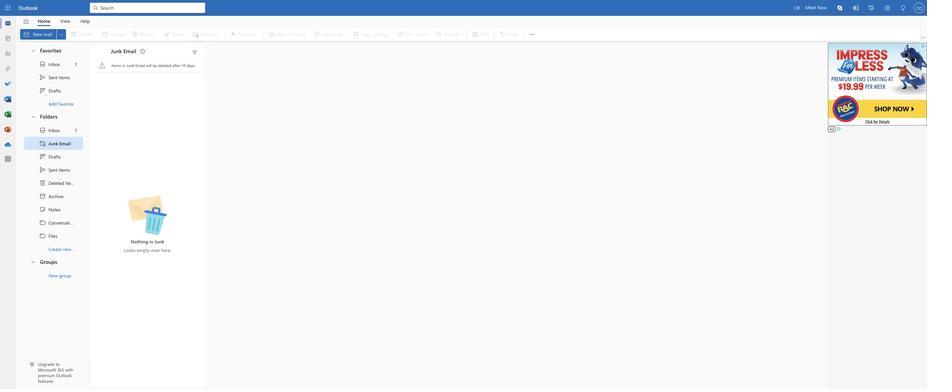 Task type: locate. For each thing, give the bounding box(es) containing it.
 button inside favorites 'tree item'
[[27, 44, 39, 56]]

meet now
[[806, 4, 827, 11]]


[[99, 62, 106, 69]]

 tree item
[[24, 190, 83, 203]]

new left group
[[49, 272, 58, 279]]

1  tree item from the top
[[24, 57, 83, 71]]

 tree item down " junk email"
[[24, 150, 83, 163]]

1  button from the top
[[27, 44, 39, 56]]

upgrade to microsoft 365 with premium outlook features
[[38, 361, 73, 384]]

in
[[122, 63, 125, 68], [150, 238, 153, 245]]

home
[[38, 18, 50, 24]]

add favorite tree item
[[24, 97, 83, 110]]

sent up add
[[49, 74, 58, 80]]

0 horizontal spatial outlook
[[18, 4, 38, 11]]

 button
[[896, 0, 912, 17]]


[[529, 31, 536, 38]]

1 inside favorites tree
[[75, 61, 77, 67]]

1 vertical spatial inbox
[[49, 127, 60, 133]]

0 vertical spatial  tree item
[[24, 71, 83, 84]]

1 up  "tree item" at top left
[[75, 127, 77, 133]]

1 for sent items
[[75, 127, 77, 133]]

junk email 
[[111, 47, 146, 54]]

 inbox down favorites
[[39, 61, 60, 67]]

0 horizontal spatial in
[[122, 63, 125, 68]]

items right deleted
[[66, 180, 77, 186]]

deleted
[[49, 180, 64, 186]]

junk down junk email 
[[127, 63, 134, 68]]

1 horizontal spatial outlook
[[56, 373, 72, 378]]

drafts for add favorite
[[49, 87, 61, 94]]

 tree item up add
[[24, 84, 83, 97]]

1 horizontal spatial new
[[49, 272, 58, 279]]

drafts down " junk email"
[[49, 153, 61, 160]]

0 vertical spatial 
[[39, 219, 46, 226]]

1 sent from the top
[[49, 74, 58, 80]]

1 down favorites 'tree item'
[[75, 61, 77, 67]]

favorites
[[40, 47, 61, 54]]

here.
[[161, 247, 171, 253]]

 up 
[[39, 127, 46, 133]]

 button left folders
[[27, 110, 39, 123]]

0 vertical spatial in
[[122, 63, 125, 68]]

1 vertical spatial 
[[39, 127, 46, 133]]

conversation
[[49, 219, 75, 226]]

tree containing 
[[24, 124, 91, 256]]

in down junk email heading
[[122, 63, 125, 68]]

 inside  popup button
[[59, 32, 64, 37]]

0 vertical spatial inbox
[[49, 61, 60, 67]]

email left 
[[123, 47, 136, 54]]

1 vertical spatial new
[[49, 272, 58, 279]]

sent inside tree
[[49, 167, 58, 173]]


[[39, 180, 46, 186]]

create new folder
[[49, 246, 85, 252]]

 drafts up add
[[39, 87, 61, 94]]

1  drafts from the top
[[39, 87, 61, 94]]

outlook banner
[[0, 0, 928, 17]]

0 vertical spatial  sent items
[[39, 74, 70, 81]]

1 1 from the top
[[75, 61, 77, 67]]

1  tree item from the top
[[24, 71, 83, 84]]

 right mail
[[59, 32, 64, 37]]

with
[[65, 367, 73, 373]]

word image
[[5, 96, 11, 103]]

 button inside groups tree item
[[27, 256, 39, 268]]

1  tree item from the top
[[24, 84, 83, 97]]

inbox for add favorite
[[49, 61, 60, 67]]

archive
[[49, 193, 64, 199]]

more apps image
[[5, 156, 11, 162]]

in inside nothing in junk looks empty over here.
[[150, 238, 153, 245]]

 drafts
[[39, 87, 61, 94], [39, 153, 61, 160]]

items up favorite
[[59, 74, 70, 80]]


[[39, 74, 46, 81], [39, 166, 46, 173]]

email right 
[[59, 140, 71, 146]]

2  button from the top
[[27, 110, 39, 123]]

drafts
[[49, 87, 61, 94], [49, 153, 61, 160]]

1 vertical spatial  tree item
[[24, 163, 83, 176]]

now
[[818, 4, 827, 11]]

2 sent from the top
[[49, 167, 58, 173]]

1 vertical spatial 
[[39, 233, 46, 239]]


[[139, 48, 146, 54]]

sent
[[49, 74, 58, 80], [49, 167, 58, 173]]

 button
[[137, 46, 148, 56]]

 tree item up " junk email"
[[24, 124, 83, 137]]

 conversation history
[[39, 219, 91, 226]]

0 vertical spatial  button
[[27, 44, 39, 56]]

 button for groups
[[27, 256, 39, 268]]

items inside favorites tree
[[59, 74, 70, 80]]

2 vertical spatial email
[[59, 140, 71, 146]]

junk down move & delete group
[[111, 47, 122, 54]]

10
[[182, 63, 186, 68]]

 down favorites
[[39, 74, 46, 81]]

 tree item down favorites
[[24, 57, 83, 71]]

1 inside tree
[[75, 127, 77, 133]]

 drafts down  "tree item" at top left
[[39, 153, 61, 160]]

 tree item
[[24, 57, 83, 71], [24, 124, 83, 137]]

2  tree item from the top
[[24, 124, 83, 137]]

 tree item down notes
[[24, 216, 91, 229]]

1 vertical spatial  button
[[27, 110, 39, 123]]


[[885, 5, 891, 11]]

1 vertical spatial  drafts
[[39, 153, 61, 160]]

new
[[33, 31, 42, 37], [49, 272, 58, 279]]

0 vertical spatial outlook
[[18, 4, 38, 11]]

 inside groups tree item
[[31, 259, 36, 264]]

tab list containing home
[[33, 16, 95, 26]]

drafts inside tree
[[49, 153, 61, 160]]

 inside the folders tree item
[[31, 114, 36, 119]]

1  from the top
[[39, 61, 46, 67]]

premium
[[38, 373, 55, 378]]


[[192, 49, 198, 56]]

 archive
[[39, 193, 64, 199]]

0 vertical spatial  inbox
[[39, 61, 60, 67]]

2  from the top
[[39, 166, 46, 173]]

0 vertical spatial new
[[33, 31, 42, 37]]

 drafts inside favorites tree
[[39, 87, 61, 94]]

new group tree item
[[24, 269, 83, 282]]

tree
[[24, 124, 91, 256]]

nothing
[[131, 238, 148, 245]]

 inside favorites tree
[[39, 61, 46, 67]]

 sent items inside favorites tree
[[39, 74, 70, 81]]

 button
[[27, 44, 39, 56], [27, 110, 39, 123], [27, 256, 39, 268]]

 left 'groups'
[[31, 259, 36, 264]]

 notes
[[39, 206, 61, 213]]

1 vertical spatial  tree item
[[24, 150, 83, 163]]

new left mail
[[33, 31, 42, 37]]

 button left 'groups'
[[27, 256, 39, 268]]

in up over
[[150, 238, 153, 245]]

tab list
[[33, 16, 95, 26]]

new inside  new mail
[[33, 31, 42, 37]]

 sent items inside tree
[[39, 166, 70, 173]]

1 vertical spatial  tree item
[[24, 124, 83, 137]]

0 horizontal spatial new
[[33, 31, 42, 37]]

 down  new mail
[[31, 48, 36, 53]]

2  inbox from the top
[[39, 127, 60, 133]]

 for groups
[[31, 259, 36, 264]]

 left folders
[[31, 114, 36, 119]]

history
[[77, 219, 91, 226]]


[[39, 219, 46, 226], [39, 233, 46, 239]]


[[39, 61, 46, 67], [39, 127, 46, 133]]

 tree item down favorites 'tree item'
[[24, 71, 83, 84]]

 button down  new mail
[[27, 44, 39, 56]]

1 vertical spatial in
[[150, 238, 153, 245]]

junk inside " junk email"
[[49, 140, 58, 146]]

1 vertical spatial drafts
[[49, 153, 61, 160]]

 tree item
[[24, 203, 83, 216]]

1  from the top
[[39, 87, 46, 94]]

 up 
[[39, 166, 46, 173]]

 tree item
[[24, 71, 83, 84], [24, 163, 83, 176]]

 inbox down folders
[[39, 127, 60, 133]]

inbox down the folders tree item
[[49, 127, 60, 133]]

1 vertical spatial  sent items
[[39, 166, 70, 173]]

 new mail
[[23, 31, 52, 38]]

 sent items down favorites 'tree item'
[[39, 74, 70, 81]]

to
[[56, 361, 60, 367]]

junk right 
[[49, 140, 58, 146]]

0 vertical spatial drafts
[[49, 87, 61, 94]]

2  tree item from the top
[[24, 163, 83, 176]]

1 inbox from the top
[[49, 61, 60, 67]]

email
[[123, 47, 136, 54], [135, 63, 145, 68], [59, 140, 71, 146]]

days
[[187, 63, 195, 68]]

drafts inside favorites tree
[[49, 87, 61, 94]]

features
[[38, 378, 53, 384]]

mail image
[[5, 20, 11, 27]]

 button
[[880, 0, 896, 17]]

set your advertising preferences image
[[837, 126, 842, 132]]

favorites tree
[[24, 42, 83, 110]]

1  inbox from the top
[[39, 61, 60, 67]]

in for items
[[122, 63, 125, 68]]

inbox down favorites 'tree item'
[[49, 61, 60, 67]]


[[39, 193, 46, 199]]

 down the  at the bottom left
[[39, 219, 46, 226]]

 tree item up deleted
[[24, 163, 83, 176]]

calendar image
[[5, 35, 11, 42]]

1  sent items from the top
[[39, 74, 70, 81]]

 drafts inside tree
[[39, 153, 61, 160]]

2 inbox from the top
[[49, 127, 60, 133]]

empty
[[137, 247, 150, 253]]

2 vertical spatial  button
[[27, 256, 39, 268]]

2  from the top
[[39, 153, 46, 160]]

upgrade
[[38, 361, 54, 367]]

 button inside the folders tree item
[[27, 110, 39, 123]]

 sent items up the '' tree item
[[39, 166, 70, 173]]

 tree item for add favorite
[[24, 84, 83, 97]]

1 vertical spatial  inbox
[[39, 127, 60, 133]]

create
[[49, 246, 62, 252]]

email left will
[[135, 63, 145, 68]]

inbox inside favorites tree
[[49, 61, 60, 67]]

 for folders
[[31, 114, 36, 119]]

2  tree item from the top
[[24, 150, 83, 163]]

2  drafts from the top
[[39, 153, 61, 160]]

2  from the top
[[39, 233, 46, 239]]

2 1 from the top
[[75, 127, 77, 133]]

 inbox
[[39, 61, 60, 67], [39, 127, 60, 133]]

1 drafts from the top
[[49, 87, 61, 94]]

 down favorites
[[39, 61, 46, 67]]

items up  deleted items on the left top of page
[[59, 167, 70, 173]]

new group
[[49, 272, 71, 279]]

1 vertical spatial 
[[39, 153, 46, 160]]

 inside favorites 'tree item'
[[31, 48, 36, 53]]

favorites tree item
[[24, 44, 83, 57]]

Search for email, meetings, files and more. field
[[100, 4, 201, 11]]

inbox
[[49, 61, 60, 67], [49, 127, 60, 133]]

2  from the top
[[39, 127, 46, 133]]

 tree item
[[24, 216, 91, 229], [24, 229, 83, 242]]

outlook down to
[[56, 373, 72, 378]]

1 vertical spatial outlook
[[56, 373, 72, 378]]

onedrive image
[[5, 142, 11, 148]]

 tree item
[[24, 84, 83, 97], [24, 150, 83, 163]]

3  button from the top
[[27, 256, 39, 268]]

 tree item
[[24, 137, 83, 150]]

outlook
[[18, 4, 38, 11], [56, 373, 72, 378]]

junk up over
[[155, 238, 164, 245]]

outlook up  button
[[18, 4, 38, 11]]

2 drafts from the top
[[49, 153, 61, 160]]

0 vertical spatial  tree item
[[24, 57, 83, 71]]

 for favorites
[[31, 48, 36, 53]]

1 vertical spatial 1
[[75, 127, 77, 133]]

junk
[[111, 47, 122, 54], [127, 63, 134, 68], [49, 140, 58, 146], [155, 238, 164, 245]]

0 vertical spatial 1
[[75, 61, 77, 67]]

 inside tree
[[39, 127, 46, 133]]

0 vertical spatial  tree item
[[24, 84, 83, 97]]

inbox inside tree
[[49, 127, 60, 133]]


[[59, 32, 64, 37], [31, 48, 36, 53], [31, 114, 36, 119], [31, 259, 36, 264]]

message list section
[[90, 42, 205, 389]]

1  from the top
[[39, 74, 46, 81]]

 inbox inside favorites tree
[[39, 61, 60, 67]]

 inbox inside tree
[[39, 127, 60, 133]]

1 vertical spatial 
[[39, 166, 46, 173]]

nothing in junk looks empty over here.
[[124, 238, 171, 253]]

 button
[[921, 34, 927, 41]]

0 vertical spatial 
[[39, 87, 46, 94]]

0 vertical spatial  drafts
[[39, 87, 61, 94]]

 left files
[[39, 233, 46, 239]]

 up add favorite tree item
[[39, 87, 46, 94]]

items
[[112, 63, 121, 68], [59, 74, 70, 80], [59, 167, 70, 173], [66, 180, 77, 186]]

1  from the top
[[39, 219, 46, 226]]

 search field
[[90, 0, 205, 15]]

items inside  deleted items
[[66, 180, 77, 186]]

sent up the '' tree item
[[49, 167, 58, 173]]

1 vertical spatial sent
[[49, 167, 58, 173]]

1 horizontal spatial in
[[150, 238, 153, 245]]


[[39, 87, 46, 94], [39, 153, 46, 160]]

0 vertical spatial sent
[[49, 74, 58, 80]]

 button
[[848, 0, 864, 17]]

drafts up add favorite tree item
[[49, 87, 61, 94]]

1
[[75, 61, 77, 67], [75, 127, 77, 133]]

sent inside favorites tree
[[49, 74, 58, 80]]

 for add favorite
[[39, 87, 46, 94]]

will
[[146, 63, 152, 68]]

0 vertical spatial 
[[39, 61, 46, 67]]

 tree item up create
[[24, 229, 83, 242]]

items right 
[[112, 63, 121, 68]]

ad
[[830, 127, 834, 131]]

 inside favorites tree
[[39, 87, 46, 94]]

 down 
[[39, 153, 46, 160]]

 button
[[190, 48, 200, 57]]

0 vertical spatial email
[[123, 47, 136, 54]]

2  sent items from the top
[[39, 166, 70, 173]]

365
[[57, 367, 64, 373]]

left-rail-appbar navigation
[[1, 16, 15, 153]]

junk inside junk email 
[[111, 47, 122, 54]]

0 vertical spatial 
[[39, 74, 46, 81]]

application
[[0, 0, 928, 389]]



Task type: vqa. For each thing, say whether or not it's contained in the screenshot.


Task type: describe. For each thing, give the bounding box(es) containing it.
 inbox for add favorite
[[39, 61, 60, 67]]

folders
[[40, 113, 57, 120]]

excel image
[[5, 111, 11, 118]]

people image
[[5, 51, 11, 57]]

 inside tree
[[39, 166, 46, 173]]

junk email heading
[[102, 44, 148, 58]]

tab list inside application
[[33, 16, 95, 26]]

 button for folders
[[27, 110, 39, 123]]

1 vertical spatial email
[[135, 63, 145, 68]]

after
[[172, 63, 181, 68]]


[[23, 18, 30, 25]]

 tree item
[[24, 176, 83, 190]]

add
[[49, 101, 57, 107]]


[[39, 140, 46, 147]]


[[39, 206, 46, 213]]

view button
[[56, 16, 75, 26]]

 tree item for sent items
[[24, 124, 83, 137]]

 tree item for add favorite
[[24, 57, 83, 71]]

2  tree item from the top
[[24, 229, 83, 242]]

 inbox for sent items
[[39, 127, 60, 133]]

files
[[49, 233, 57, 239]]

to do image
[[5, 81, 11, 88]]

outlook inside upgrade to microsoft 365 with premium outlook features
[[56, 373, 72, 378]]

folder
[[73, 246, 85, 252]]

 button
[[57, 29, 66, 40]]


[[92, 5, 99, 11]]

view
[[60, 18, 70, 24]]

 button for favorites
[[27, 44, 39, 56]]

groups tree item
[[24, 256, 83, 269]]

new inside tree item
[[49, 272, 58, 279]]

junk inside nothing in junk looks empty over here.
[[155, 238, 164, 245]]

help button
[[76, 16, 95, 26]]

folders tree item
[[24, 110, 83, 124]]

deleted
[[158, 63, 171, 68]]

 sent items for 2nd  tree item from the top
[[39, 166, 70, 173]]

 drafts for sent items
[[39, 153, 61, 160]]


[[922, 36, 926, 39]]

looks
[[124, 247, 136, 253]]

items inside message list section
[[112, 63, 121, 68]]

move & delete group
[[20, 28, 224, 41]]

 for sent items
[[39, 153, 46, 160]]

email inside " junk email"
[[59, 140, 71, 146]]

 for  files
[[39, 233, 46, 239]]

home button
[[33, 16, 55, 26]]

mail
[[44, 31, 52, 37]]


[[838, 5, 843, 11]]

be
[[153, 63, 157, 68]]

 drafts for add favorite
[[39, 87, 61, 94]]

help
[[80, 18, 90, 24]]

create new folder tree item
[[24, 242, 85, 256]]

 files
[[39, 233, 57, 239]]

outlook link
[[18, 0, 38, 16]]

1 for add favorite
[[75, 61, 77, 67]]

1  tree item from the top
[[24, 216, 91, 229]]

 button
[[833, 0, 848, 16]]

favorite
[[58, 101, 74, 107]]

group
[[59, 272, 71, 279]]

in for nothing
[[150, 238, 153, 245]]

items in junk email will be deleted after 10 days
[[112, 63, 195, 68]]

 inside favorites tree
[[39, 74, 46, 81]]

new
[[63, 246, 71, 252]]


[[795, 5, 800, 11]]

outlook inside banner
[[18, 4, 38, 11]]

email inside junk email 
[[123, 47, 136, 54]]


[[23, 31, 30, 38]]

 deleted items
[[39, 180, 77, 186]]

meet
[[806, 4, 817, 11]]


[[854, 5, 859, 11]]

powerpoint image
[[5, 126, 11, 133]]

over
[[151, 247, 160, 253]]

files image
[[5, 66, 11, 72]]


[[901, 5, 907, 11]]

 tree item for sent items
[[24, 150, 83, 163]]

notes
[[49, 206, 61, 213]]

drafts for sent items
[[49, 153, 61, 160]]

application containing outlook
[[0, 0, 928, 389]]


[[870, 5, 875, 11]]

premium features image
[[30, 362, 34, 367]]

 for  conversation history
[[39, 219, 46, 226]]

 for sent items
[[39, 127, 46, 133]]

tags group
[[265, 28, 466, 41]]

co image
[[915, 3, 925, 13]]

add favorite
[[49, 101, 74, 107]]

groups
[[40, 258, 57, 265]]

 for add favorite
[[39, 61, 46, 67]]

 sent items for 1st  tree item from the top
[[39, 74, 70, 81]]

 button
[[526, 28, 539, 41]]

microsoft
[[38, 367, 56, 373]]

 junk email
[[39, 140, 71, 147]]

 button
[[19, 16, 33, 27]]

 button
[[864, 0, 880, 17]]

inbox for sent items
[[49, 127, 60, 133]]



